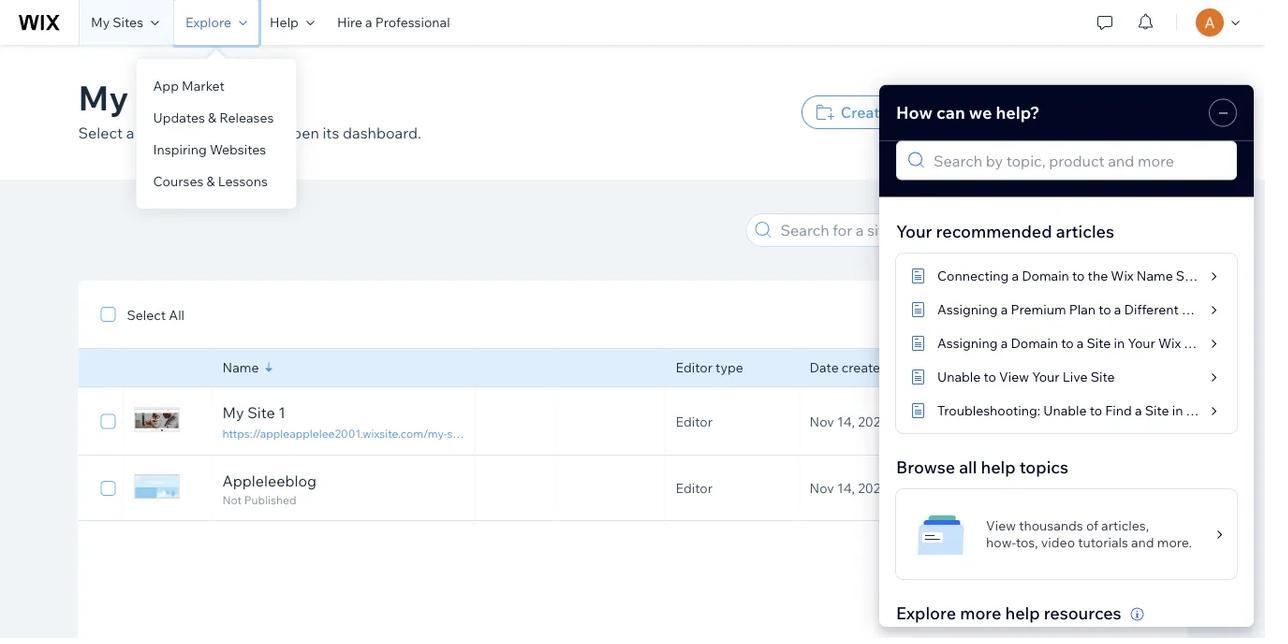 Task type: describe. For each thing, give the bounding box(es) containing it.
websites
[[210, 141, 266, 158]]

appleleeblog
[[222, 472, 317, 491]]

new for folder
[[891, 103, 923, 122]]

create for create new folder
[[841, 103, 888, 122]]

sites for my sites
[[113, 14, 143, 30]]

professional
[[375, 14, 450, 30]]

https://appleapplelee2001.wixsite.com/my-
[[222, 427, 447, 441]]

my sites select a site to edit, view and open its dashboard.
[[78, 76, 421, 142]]

published
[[244, 494, 296, 508]]

my for my site 1
[[222, 404, 244, 422]]

help
[[270, 14, 299, 30]]

https://appleapplelee2001.wixsite.com/my-site-1 button
[[222, 425, 475, 442]]

nov 14, 2023 for appleleeblog
[[810, 480, 888, 497]]

1 editor from the top
[[676, 360, 713, 376]]

editor for appleleeblog
[[676, 480, 713, 497]]

its
[[323, 124, 339, 142]]

14, for my site 1
[[837, 413, 855, 430]]

explore
[[185, 14, 231, 30]]

sites for my sites select a site to edit, view and open its dashboard.
[[136, 76, 218, 118]]

editor for my site 1
[[676, 413, 713, 430]]

courses
[[153, 173, 204, 190]]

app
[[153, 78, 179, 94]]

site
[[138, 124, 163, 142]]

dashboard.
[[343, 124, 421, 142]]

inspiring
[[153, 141, 207, 158]]

create new folder button
[[801, 96, 994, 129]]

inspiring websites
[[153, 141, 266, 158]]

edit,
[[184, 124, 215, 142]]

courses & lessons link
[[136, 166, 296, 198]]

all
[[169, 307, 185, 324]]

1 vertical spatial 1
[[469, 427, 475, 441]]

new for site
[[1101, 103, 1133, 122]]

0 vertical spatial my
[[91, 14, 110, 30]]

date updated
[[955, 360, 1039, 376]]

app market link
[[136, 70, 296, 102]]

Search for a site... field
[[775, 214, 1052, 246]]

date for date created
[[810, 360, 839, 376]]

create new folder
[[841, 103, 972, 122]]

17,
[[982, 480, 998, 497]]

1 horizontal spatial a
[[365, 14, 372, 30]]

a inside my sites select a site to edit, view and open its dashboard.
[[126, 124, 134, 142]]

and
[[254, 124, 280, 142]]

& for releases
[[208, 110, 216, 126]]

market
[[182, 78, 224, 94]]

nov 14, 2023 for my site 1
[[810, 413, 888, 430]]

app market
[[153, 78, 224, 94]]

my site 1 https://appleapplelee2001.wixsite.com/my-site-1
[[222, 404, 475, 441]]



Task type: vqa. For each thing, say whether or not it's contained in the screenshot.
Site inside the My Site 1 https://appleapplelee2001.wixsite.com/my-site-1
yes



Task type: locate. For each thing, give the bounding box(es) containing it.
courses & lessons
[[153, 173, 268, 190]]

2 vertical spatial my
[[222, 404, 244, 422]]

0 vertical spatial &
[[208, 110, 216, 126]]

None checkbox
[[101, 411, 116, 433]]

select left site
[[78, 124, 123, 142]]

folder
[[927, 103, 972, 122]]

editor
[[676, 360, 713, 376], [676, 413, 713, 430], [676, 480, 713, 497]]

2 date from the left
[[955, 360, 984, 376]]

0 horizontal spatial 1
[[278, 404, 286, 422]]

a right hire
[[365, 14, 372, 30]]

1 horizontal spatial select
[[127, 307, 166, 324]]

my
[[91, 14, 110, 30], [78, 76, 129, 118], [222, 404, 244, 422]]

14, for appleleeblog
[[837, 480, 855, 497]]

nov
[[810, 413, 834, 430], [955, 413, 979, 430], [810, 480, 834, 497], [955, 480, 979, 497]]

1 vertical spatial a
[[126, 124, 134, 142]]

0 horizontal spatial a
[[126, 124, 134, 142]]

appleleeblog image
[[134, 475, 179, 499]]

1 horizontal spatial create
[[1051, 103, 1098, 122]]

1 vertical spatial my
[[78, 76, 129, 118]]

1 horizontal spatial 1
[[469, 427, 475, 441]]

Select All checkbox
[[101, 303, 185, 326]]

1 horizontal spatial site
[[1136, 103, 1164, 122]]

create inside button
[[1051, 103, 1098, 122]]

1 vertical spatial select
[[127, 307, 166, 324]]

updates & releases
[[153, 110, 274, 126]]

new
[[891, 103, 923, 122], [1101, 103, 1133, 122]]

0 vertical spatial site
[[1136, 103, 1164, 122]]

1 vertical spatial sites
[[136, 76, 218, 118]]

date
[[810, 360, 839, 376], [955, 360, 984, 376]]

sites up the to
[[136, 76, 218, 118]]

site-
[[447, 427, 469, 441]]

my inside my site 1 https://appleapplelee2001.wixsite.com/my-site-1
[[222, 404, 244, 422]]

None checkbox
[[101, 478, 116, 500]]

view
[[218, 124, 250, 142]]

editor type
[[676, 360, 743, 376]]

create new site button
[[1011, 96, 1187, 129]]

0 vertical spatial a
[[365, 14, 372, 30]]

my sites
[[91, 14, 143, 30]]

updates
[[153, 110, 205, 126]]

my site 1 image
[[134, 408, 179, 432]]

sites left "explore" in the left of the page
[[113, 14, 143, 30]]

sites inside my sites select a site to edit, view and open its dashboard.
[[136, 76, 218, 118]]

0 horizontal spatial select
[[78, 124, 123, 142]]

2 editor from the top
[[676, 413, 713, 430]]

not
[[222, 494, 242, 508]]

date for date updated
[[955, 360, 984, 376]]

appleleeblog not published
[[222, 472, 317, 508]]

to
[[166, 124, 180, 142]]

1
[[278, 404, 286, 422], [469, 427, 475, 441]]

2 new from the left
[[1101, 103, 1133, 122]]

&
[[208, 110, 216, 126], [206, 173, 215, 190]]

1 date from the left
[[810, 360, 839, 376]]

0 horizontal spatial date
[[810, 360, 839, 376]]

lessons
[[218, 173, 268, 190]]

1 new from the left
[[891, 103, 923, 122]]

hire a professional link
[[326, 0, 461, 45]]

create for create new site
[[1051, 103, 1098, 122]]

0 vertical spatial sites
[[113, 14, 143, 30]]

date created
[[810, 360, 889, 376]]

select inside my sites select a site to edit, view and open its dashboard.
[[78, 124, 123, 142]]

nov 14, 2023
[[810, 413, 888, 430], [955, 413, 1033, 430], [810, 480, 888, 497]]

2 vertical spatial editor
[[676, 480, 713, 497]]

updated
[[987, 360, 1039, 376]]

0 horizontal spatial create
[[841, 103, 888, 122]]

select inside checkbox
[[127, 307, 166, 324]]

0 vertical spatial select
[[78, 124, 123, 142]]

help button
[[258, 0, 326, 45]]

site
[[1136, 103, 1164, 122], [247, 404, 275, 422]]

0 horizontal spatial site
[[247, 404, 275, 422]]

0 vertical spatial editor
[[676, 360, 713, 376]]

2023
[[858, 413, 888, 430], [1003, 413, 1033, 430], [858, 480, 888, 497], [1001, 480, 1032, 497]]

1 horizontal spatial date
[[955, 360, 984, 376]]

open
[[283, 124, 319, 142]]

releases
[[219, 110, 274, 126]]

14,
[[837, 413, 855, 430], [982, 413, 1000, 430], [837, 480, 855, 497]]

hire
[[337, 14, 362, 30]]

0 horizontal spatial new
[[891, 103, 923, 122]]

a
[[365, 14, 372, 30], [126, 124, 134, 142]]

& for lessons
[[206, 173, 215, 190]]

& left view
[[208, 110, 216, 126]]

select all
[[127, 307, 185, 324]]

created
[[842, 360, 889, 376]]

1 vertical spatial editor
[[676, 413, 713, 430]]

updates & releases link
[[136, 102, 296, 134]]

2 create from the left
[[1051, 103, 1098, 122]]

create new site
[[1051, 103, 1164, 122]]

select
[[78, 124, 123, 142], [127, 307, 166, 324]]

date left created
[[810, 360, 839, 376]]

sites
[[113, 14, 143, 30], [136, 76, 218, 118]]

site inside my site 1 https://appleapplelee2001.wixsite.com/my-site-1
[[247, 404, 275, 422]]

select left all
[[127, 307, 166, 324]]

hire a professional
[[337, 14, 450, 30]]

1 create from the left
[[841, 103, 888, 122]]

name
[[222, 360, 259, 376]]

a left site
[[126, 124, 134, 142]]

create inside create new folder button
[[841, 103, 888, 122]]

site inside button
[[1136, 103, 1164, 122]]

date left updated on the right bottom
[[955, 360, 984, 376]]

create
[[841, 103, 888, 122], [1051, 103, 1098, 122]]

1 vertical spatial site
[[247, 404, 275, 422]]

my inside my sites select a site to edit, view and open its dashboard.
[[78, 76, 129, 118]]

1 horizontal spatial new
[[1101, 103, 1133, 122]]

my for my sites
[[78, 76, 129, 118]]

type
[[716, 360, 743, 376]]

nov 17, 2023
[[955, 480, 1032, 497]]

& down inspiring websites
[[206, 173, 215, 190]]

inspiring websites link
[[136, 134, 296, 166]]

3 editor from the top
[[676, 480, 713, 497]]

0 vertical spatial 1
[[278, 404, 286, 422]]

1 vertical spatial &
[[206, 173, 215, 190]]



